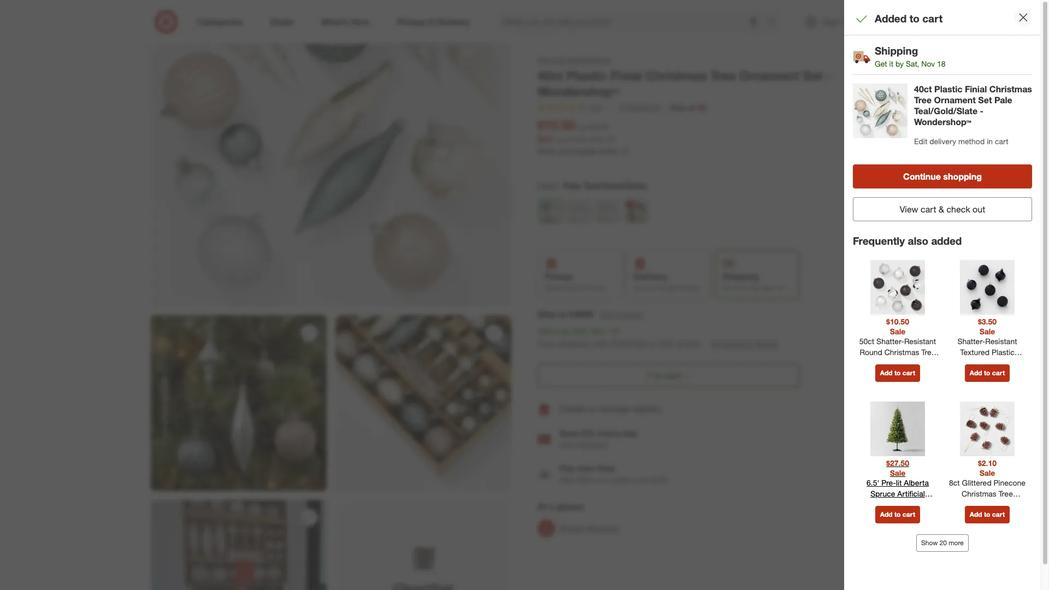 Task type: describe. For each thing, give the bounding box(es) containing it.
finial inside shop all wondershop 40ct plastic finial christmas tree ornament set - wondershop™
[[611, 68, 642, 83]]

spruce
[[871, 489, 895, 498]]

6pm
[[668, 284, 681, 292]]

continue shopping button
[[853, 164, 1032, 188]]

set inside the 40ct plastic finial christmas tree ornament set pale teal/gold/slate - wondershop™
[[978, 94, 992, 105]]

manage
[[598, 403, 630, 414]]

$15.00
[[588, 123, 608, 131]]

show 20 more button
[[916, 535, 969, 552]]

free
[[538, 338, 555, 349]]

nov inside get it by sat, nov 18 free shipping with redcard or $35 orders - exclusions apply.
[[591, 326, 606, 337]]

#targetstyle preview 1 image
[[413, 547, 434, 569]]

shatter- inside $10.50 sale 50ct shatter-resistant round christmas tree ornament set - wondershop™
[[877, 337, 904, 346]]

2
[[584, 284, 588, 292]]

7 link
[[872, 10, 896, 34]]

- inside the 40ct plastic finial christmas tree ornament set pale teal/gold/slate - wondershop™
[[980, 105, 984, 116]]

6.5'
[[867, 478, 879, 488]]

2 horizontal spatial it
[[889, 59, 893, 68]]

view cart & check out link
[[853, 197, 1032, 221]]

shop
[[538, 55, 556, 64]]

hours
[[590, 284, 606, 292]]

$100
[[651, 476, 667, 485]]

it inside get it by sat, nov 18 free shipping with redcard or $35 orders - exclusions apply.
[[554, 326, 559, 337]]

off
[[606, 136, 613, 144]]

20
[[940, 539, 947, 547]]

sign in
[[873, 405, 893, 413]]

0 vertical spatial shipping get it by sat, nov 18
[[875, 44, 946, 68]]

artificial
[[897, 489, 925, 498]]

added
[[931, 234, 962, 247]]

tree inside $10.50 sale 50ct shatter-resistant round christmas tree ornament set - wondershop™
[[921, 348, 936, 357]]

$27.50
[[886, 459, 909, 468]]

- inside "$27.50 sale 6.5' pre-lit alberta spruce artificial christmas tree - wondershop™"
[[923, 500, 926, 509]]

set inside $2.10 sale 8ct glittered pinecone christmas tree ornament set - wondershop™
[[997, 500, 1009, 509]]

view
[[900, 204, 918, 215]]

as
[[634, 284, 641, 292]]

18 inside get it by sat, nov 18 free shipping with redcard or $35 orders - exclusions apply.
[[609, 326, 619, 337]]

time
[[597, 463, 616, 474]]

save
[[560, 428, 580, 439]]

or inside get it by sat, nov 18 free shipping with redcard or $35 orders - exclusions apply.
[[649, 338, 657, 349]]

215 link
[[538, 101, 613, 115]]

soon
[[643, 284, 658, 292]]

to for $3.50
[[984, 369, 990, 377]]

wondershop™ inside the 40ct plastic finial christmas tree ornament set pale teal/gold/slate - wondershop™
[[914, 116, 971, 127]]

0 vertical spatial in
[[987, 136, 993, 146]]

only at
[[670, 103, 696, 112]]

0 horizontal spatial shipping get it by sat, nov 18
[[723, 271, 783, 292]]

christmas inside $10.50 sale 50ct shatter-resistant round christmas tree ornament set - wondershop™
[[884, 348, 919, 357]]

sale inside $10.50 reg $15.00 sale save $ 4.50 ( 30 % off )
[[538, 135, 553, 144]]

a
[[549, 501, 554, 512]]

affirm
[[577, 476, 597, 485]]

0 vertical spatial sat,
[[906, 59, 919, 68]]

glance
[[556, 501, 584, 512]]

- inside get it by sat, nov 18 free shipping with redcard or $35 orders - exclusions apply.
[[704, 338, 707, 349]]

0 vertical spatial over
[[577, 463, 595, 474]]

color
[[538, 180, 559, 191]]

0 vertical spatial by
[[896, 59, 904, 68]]

pay
[[560, 463, 575, 474]]

to for $2.10
[[984, 510, 990, 519]]

sale for $2.10 sale 8ct glittered pinecone christmas tree ornament set - wondershop™
[[980, 468, 995, 477]]

1 vertical spatial pale
[[563, 180, 581, 191]]

ready
[[545, 284, 563, 292]]

registry
[[632, 403, 662, 414]]

at
[[538, 501, 547, 512]]

round
[[860, 348, 882, 357]]

search button
[[761, 10, 787, 36]]

ornament inside $2.10 sale 8ct glittered pinecone christmas tree ornament set - wondershop™
[[961, 500, 995, 509]]

1 horizontal spatial by
[[740, 284, 747, 292]]

plastic inside the 40ct plastic finial christmas tree ornament set pale teal/gold/slate - wondershop™
[[934, 83, 962, 94]]

3 questions
[[620, 102, 661, 112]]

show 20 more
[[921, 539, 964, 547]]

$2.10 sale 8ct glittered pinecone christmas tree ornament set - wondershop™
[[949, 459, 1026, 520]]

reg
[[577, 123, 587, 131]]

add to cart button for $3.50
[[965, 365, 1010, 382]]

pinecone
[[994, 478, 1026, 488]]

at
[[689, 103, 696, 112]]

check
[[947, 204, 970, 215]]

sign in button
[[866, 400, 898, 418]]

$3.50
[[978, 317, 997, 326]]

all
[[558, 55, 565, 64]]

40ct inside shop all wondershop 40ct plastic finial christmas tree ornament set - wondershop™
[[538, 68, 563, 83]]

edit for edit delivery method in cart
[[914, 136, 927, 146]]

sale for $3.50 sale
[[980, 327, 995, 336]]

ship to 94806
[[538, 309, 594, 320]]

tree inside "$27.50 sale 6.5' pre-lit alberta spruce artificial christmas tree - wondershop™"
[[907, 500, 921, 509]]

location
[[616, 310, 643, 319]]

shatter-resistant button
[[538, 516, 619, 540]]

alberta
[[904, 478, 929, 488]]

at a glance
[[538, 501, 584, 512]]

1 horizontal spatial get
[[723, 284, 733, 292]]

set inside $10.50 sale 50ct shatter-resistant round christmas tree ornament set - wondershop™
[[908, 359, 919, 368]]

ornament inside shop all wondershop 40ct plastic finial christmas tree ornament set - wondershop™
[[740, 68, 799, 83]]

add to cart button for $2.10
[[965, 506, 1010, 524]]

1 horizontal spatial it
[[735, 284, 739, 292]]

edit for edit location
[[601, 310, 614, 319]]

when
[[538, 147, 558, 156]]

out
[[973, 204, 985, 215]]

today
[[683, 284, 699, 292]]

8ct glittered pinecone christmas tree ornament set - wondershop™ image
[[960, 402, 1015, 456]]

view cart & check out
[[900, 204, 985, 215]]

create or manage registry
[[560, 403, 662, 414]]

orders inside get it by sat, nov 18 free shipping with redcard or $35 orders - exclusions apply.
[[676, 338, 701, 349]]

2 horizontal spatial nov
[[921, 59, 935, 68]]

added
[[875, 12, 907, 25]]

exclusions
[[712, 338, 753, 349]]

save
[[555, 136, 569, 144]]

1 vertical spatial 18
[[776, 284, 783, 292]]

)
[[613, 136, 615, 144]]

resistant inside $10.50 sale 50ct shatter-resistant round christmas tree ornament set - wondershop™
[[904, 337, 936, 346]]

tree inside shop all wondershop 40ct plastic finial christmas tree ornament set - wondershop™
[[711, 68, 736, 83]]

add to cart for $2.10
[[970, 510, 1005, 519]]

4.50
[[574, 136, 587, 144]]

also
[[908, 234, 928, 247]]

pay over time with affirm on orders over $100
[[560, 463, 667, 485]]

$2.10
[[978, 459, 997, 468]]

photo from @gala_mk85, 4 of 7 image
[[151, 500, 327, 590]]

50ct shatter-resistant round christmas tree ornament set - wondershop™ image
[[870, 260, 925, 315]]

to for $27.50
[[894, 510, 901, 519]]

7
[[889, 11, 892, 18]]

only
[[670, 103, 687, 112]]

added to cart
[[875, 12, 943, 25]]

shatter-resistant textured plastic christmas tree ornament set 20pc - wondershop™ image
[[960, 260, 1015, 315]]

- inside shop all wondershop 40ct plastic finial christmas tree ornament set - wondershop™
[[826, 68, 831, 83]]

questions
[[626, 102, 661, 112]]

3 questions link
[[615, 101, 661, 114]]



Task type: vqa. For each thing, say whether or not it's contained in the screenshot.
RedCard to the top
yes



Task type: locate. For each thing, give the bounding box(es) containing it.
0 horizontal spatial edit
[[601, 310, 614, 319]]

2 horizontal spatial 18
[[937, 59, 946, 68]]

(
[[589, 136, 590, 144]]

1 vertical spatial shatter-
[[560, 523, 587, 533]]

add to cart button for $27.50
[[875, 506, 920, 524]]

with down save
[[560, 441, 575, 450]]

0 horizontal spatial sat,
[[573, 326, 589, 337]]

$
[[571, 136, 574, 144]]

to right added
[[910, 12, 920, 25]]

0 horizontal spatial orders
[[610, 476, 632, 485]]

wondershop™ down glittered
[[964, 511, 1011, 520]]

0 vertical spatial shipping
[[875, 44, 918, 57]]

$10.50 sale 50ct shatter-resistant round christmas tree ornament set - wondershop™
[[859, 317, 936, 379]]

1 horizontal spatial in
[[987, 136, 993, 146]]

1 horizontal spatial 18
[[776, 284, 783, 292]]

$10.50 inside $10.50 sale 50ct shatter-resistant round christmas tree ornament set - wondershop™
[[886, 317, 909, 326]]

wondershop™ for plastic
[[538, 83, 620, 99]]

christmas inside $2.10 sale 8ct glittered pinecone christmas tree ornament set - wondershop™
[[962, 489, 997, 498]]

glittered
[[962, 478, 992, 488]]

add down spruce
[[880, 510, 893, 519]]

$10.50 inside $10.50 reg $15.00 sale save $ 4.50 ( 30 % off )
[[538, 117, 575, 132]]

wondershop™ for resistant
[[874, 370, 922, 379]]

shatter- inside button
[[560, 523, 587, 533]]

add to cart for $10.50
[[880, 369, 915, 377]]

on
[[599, 476, 608, 485]]

lit
[[896, 478, 902, 488]]

method
[[958, 136, 985, 146]]

christmas inside shop all wondershop 40ct plastic finial christmas tree ornament set - wondershop™
[[646, 68, 707, 83]]

1 horizontal spatial resistant
[[904, 337, 936, 346]]

get
[[875, 59, 887, 68], [723, 284, 733, 292], [538, 326, 552, 337]]

pre-
[[882, 478, 896, 488]]

in right method
[[987, 136, 993, 146]]

What can we help you find? suggestions appear below search field
[[497, 10, 769, 34]]

0 vertical spatial finial
[[611, 68, 642, 83]]

0 horizontal spatial or
[[588, 403, 596, 414]]

edit location button
[[600, 309, 644, 321]]

$10.50 down 50ct shatter-resistant round christmas tree ornament set - wondershop™ image
[[886, 317, 909, 326]]

by inside get it by sat, nov 18 free shipping with redcard or $35 orders - exclusions apply.
[[561, 326, 571, 337]]

in right sign in the bottom of the page
[[888, 405, 893, 413]]

add to cart button down glittered
[[965, 506, 1010, 524]]

1 horizontal spatial teal/gold/slate
[[914, 105, 978, 116]]

0 vertical spatial 40ct
[[538, 68, 563, 83]]

teal/gold/slate up delivery
[[914, 105, 978, 116]]

add to cart down artificial
[[880, 510, 915, 519]]

teal/gold/slate
[[914, 105, 978, 116], [584, 180, 647, 191]]

1 vertical spatial edit
[[601, 310, 614, 319]]

add to cart for $3.50
[[970, 369, 1005, 377]]

18 inside dialog
[[937, 59, 946, 68]]

or right create
[[588, 403, 596, 414]]

0 horizontal spatial pale
[[563, 180, 581, 191]]

with
[[593, 338, 609, 349]]

edit left location
[[601, 310, 614, 319]]

1 vertical spatial over
[[634, 476, 649, 485]]

show
[[921, 539, 938, 547]]

ship
[[538, 309, 556, 320]]

get down 7 link
[[875, 59, 887, 68]]

1 vertical spatial resistant
[[587, 523, 619, 533]]

0 vertical spatial get
[[875, 59, 887, 68]]

add for $27.50
[[880, 510, 893, 519]]

0 vertical spatial $10.50
[[538, 117, 575, 132]]

1 vertical spatial $10.50
[[886, 317, 909, 326]]

$3.50 sale
[[978, 317, 997, 336]]

1 horizontal spatial 40ct
[[914, 83, 932, 94]]

get up free in the bottom right of the page
[[538, 326, 552, 337]]

sale down the $3.50 at the bottom of page
[[980, 327, 995, 336]]

1 vertical spatial plastic
[[934, 83, 962, 94]]

redcard inside get it by sat, nov 18 free shipping with redcard or $35 orders - exclusions apply.
[[612, 338, 647, 349]]

with
[[560, 441, 575, 450], [560, 476, 575, 485]]

ornament up edit delivery method in cart
[[934, 94, 976, 105]]

40ct inside the 40ct plastic finial christmas tree ornament set pale teal/gold/slate - wondershop™
[[914, 83, 932, 94]]

1 vertical spatial finial
[[965, 83, 987, 94]]

5%
[[582, 428, 595, 439]]

1 horizontal spatial edit
[[914, 136, 927, 146]]

2 vertical spatial nov
[[591, 326, 606, 337]]

shatter- up round
[[877, 337, 904, 346]]

1 vertical spatial or
[[588, 403, 596, 414]]

christmas inside "$27.50 sale 6.5' pre-lit alberta spruce artificial christmas tree - wondershop™"
[[870, 500, 904, 509]]

1 vertical spatial in
[[888, 405, 893, 413]]

40ct plastic finial christmas tree ornament set - wondershop™, 1 of 7 image
[[151, 0, 511, 307]]

add to cart button down round
[[875, 365, 920, 382]]

with inside save 5% every day with redcard
[[560, 441, 575, 450]]

0 vertical spatial or
[[649, 338, 657, 349]]

delivery as soon as 6pm today
[[634, 271, 699, 292]]

dialog
[[844, 0, 1049, 590]]

0 vertical spatial with
[[560, 441, 575, 450]]

add to cart button for $10.50
[[875, 365, 920, 382]]

add to cart for $27.50
[[880, 510, 915, 519]]

tree inside $2.10 sale 8ct glittered pinecone christmas tree ornament set - wondershop™
[[999, 489, 1013, 498]]

or left the $35
[[649, 338, 657, 349]]

0 horizontal spatial teal/gold/slate
[[584, 180, 647, 191]]

0 horizontal spatial shipping
[[723, 271, 759, 282]]

add to cart button
[[875, 365, 920, 382], [965, 365, 1010, 382], [875, 506, 920, 524], [965, 506, 1010, 524]]

0 vertical spatial 18
[[937, 59, 946, 68]]

50ct
[[859, 337, 874, 346]]

teal/gold/slate inside the 40ct plastic finial christmas tree ornament set pale teal/gold/slate - wondershop™
[[914, 105, 978, 116]]

it up free in the bottom right of the page
[[554, 326, 559, 337]]

within
[[565, 284, 583, 292]]

it down 7 link
[[889, 59, 893, 68]]

pickup ready within 2 hours
[[545, 271, 606, 292]]

40ct
[[538, 68, 563, 83], [914, 83, 932, 94]]

0 horizontal spatial in
[[888, 405, 893, 413]]

finial up method
[[965, 83, 987, 94]]

nov
[[921, 59, 935, 68], [762, 284, 774, 292], [591, 326, 606, 337]]

3
[[620, 102, 624, 112]]

when purchased online
[[538, 147, 619, 156]]

add to cart button down $3.50 sale
[[965, 365, 1010, 382]]

edit inside edit location button
[[601, 310, 614, 319]]

tree
[[711, 68, 736, 83], [914, 94, 932, 105], [921, 348, 936, 357], [999, 489, 1013, 498], [907, 500, 921, 509]]

2 vertical spatial by
[[561, 326, 571, 337]]

continue
[[903, 171, 941, 182]]

wondershop™ inside $10.50 sale 50ct shatter-resistant round christmas tree ornament set - wondershop™
[[874, 370, 922, 379]]

finial up 3
[[611, 68, 642, 83]]

0 horizontal spatial 40ct
[[538, 68, 563, 83]]

shipping
[[875, 44, 918, 57], [723, 271, 759, 282]]

$10.50 up the save
[[538, 117, 575, 132]]

frequently
[[853, 234, 905, 247]]

resistant down on
[[587, 523, 619, 533]]

add to cart down round
[[880, 369, 915, 377]]

40ct plastic finial christmas tree ornament set - wondershop™, 2 of 7 image
[[151, 315, 327, 491]]

1 vertical spatial it
[[735, 284, 739, 292]]

0 horizontal spatial nov
[[591, 326, 606, 337]]

to down artificial
[[894, 510, 901, 519]]

sale down 50ct shatter-resistant round christmas tree ornament set - wondershop™ image
[[890, 327, 906, 336]]

0 horizontal spatial 18
[[609, 326, 619, 337]]

shatter- down "glance"
[[560, 523, 587, 533]]

search
[[761, 17, 787, 28]]

1 horizontal spatial nov
[[762, 284, 774, 292]]

$10.50 for $10.50 reg $15.00 sale save $ 4.50 ( 30 % off )
[[538, 117, 575, 132]]

exclusions apply. link
[[712, 338, 779, 349]]

by
[[896, 59, 904, 68], [740, 284, 747, 292], [561, 326, 571, 337]]

1 vertical spatial with
[[560, 476, 575, 485]]

resistant
[[904, 337, 936, 346], [587, 523, 619, 533]]

wondershop™ for lit
[[874, 511, 922, 520]]

sale for $27.50 sale 6.5' pre-lit alberta spruce artificial christmas tree - wondershop™
[[890, 468, 906, 477]]

redcard inside save 5% every day with redcard
[[577, 441, 607, 450]]

cart
[[922, 12, 943, 25], [995, 136, 1009, 146], [921, 204, 936, 215], [903, 369, 915, 377], [992, 369, 1005, 377], [903, 510, 915, 519], [992, 510, 1005, 519]]

2 vertical spatial sat,
[[573, 326, 589, 337]]

plastic up delivery
[[934, 83, 962, 94]]

- inside $10.50 sale 50ct shatter-resistant round christmas tree ornament set - wondershop™
[[921, 359, 924, 368]]

shipping
[[557, 338, 591, 349]]

1 with from the top
[[560, 441, 575, 450]]

0 horizontal spatial over
[[577, 463, 595, 474]]

shatter-resistant
[[560, 523, 619, 533]]

add
[[880, 369, 893, 377], [970, 369, 982, 377], [880, 510, 893, 519], [970, 510, 982, 519]]

%
[[598, 136, 604, 144]]

1 horizontal spatial shatter-
[[877, 337, 904, 346]]

pink/champagne image
[[596, 199, 619, 222]]

plastic inside shop all wondershop 40ct plastic finial christmas tree ornament set - wondershop™
[[567, 68, 607, 83]]

0 vertical spatial nov
[[921, 59, 935, 68]]

0 vertical spatial it
[[889, 59, 893, 68]]

0 horizontal spatial finial
[[611, 68, 642, 83]]

finial
[[611, 68, 642, 83], [965, 83, 987, 94]]

set inside shop all wondershop 40ct plastic finial christmas tree ornament set - wondershop™
[[803, 68, 823, 83]]

over up affirm
[[577, 463, 595, 474]]

plastic down wondershop
[[567, 68, 607, 83]]

- inside $2.10 sale 8ct glittered pinecone christmas tree ornament set - wondershop™
[[1011, 500, 1014, 509]]

with inside pay over time with affirm on orders over $100
[[560, 476, 575, 485]]

plastic
[[567, 68, 607, 83], [934, 83, 962, 94]]

add down $3.50 sale
[[970, 369, 982, 377]]

0 vertical spatial redcard
[[612, 338, 647, 349]]

to right "ship"
[[559, 309, 567, 320]]

30
[[590, 136, 598, 144]]

add for $2.10
[[970, 510, 982, 519]]

wondershop™ inside shop all wondershop 40ct plastic finial christmas tree ornament set - wondershop™
[[538, 83, 620, 99]]

1 vertical spatial by
[[740, 284, 747, 292]]

0 vertical spatial orders
[[676, 338, 701, 349]]

40ct plastic finial christmas tree ornament set pale teal/gold/slate - wondershop™ image
[[853, 83, 908, 138]]

2 vertical spatial it
[[554, 326, 559, 337]]

delivery
[[634, 271, 667, 282]]

sale inside $3.50 sale
[[980, 327, 995, 336]]

0 vertical spatial shatter-
[[877, 337, 904, 346]]

0 vertical spatial teal/gold/slate
[[914, 105, 978, 116]]

orders right the $35
[[676, 338, 701, 349]]

add down glittered
[[970, 510, 982, 519]]

wondershop™ down round
[[874, 370, 922, 379]]

1 horizontal spatial finial
[[965, 83, 987, 94]]

1 horizontal spatial shipping get it by sat, nov 18
[[875, 44, 946, 68]]

continue shopping
[[903, 171, 982, 182]]

add to cart button down artificial
[[875, 506, 920, 524]]

tree inside the 40ct plastic finial christmas tree ornament set pale teal/gold/slate - wondershop™
[[914, 94, 932, 105]]

0 vertical spatial plastic
[[567, 68, 607, 83]]

ornament down search 'button'
[[740, 68, 799, 83]]

candy champagne image
[[568, 199, 591, 222]]

add to cart down glittered
[[970, 510, 1005, 519]]

orders right on
[[610, 476, 632, 485]]

40ct right the 40ct plastic finial christmas tree ornament set pale teal/gold/slate - wondershop™ image
[[914, 83, 932, 94]]

to down glittered
[[984, 510, 990, 519]]

1 vertical spatial sat,
[[749, 284, 761, 292]]

ornament down glittered
[[961, 500, 995, 509]]

0 horizontal spatial get
[[538, 326, 552, 337]]

wondershop
[[568, 55, 611, 64]]

edit location
[[601, 310, 643, 319]]

pale
[[994, 94, 1012, 105], [563, 180, 581, 191]]

as
[[659, 284, 666, 292]]

sale inside "$27.50 sale 6.5' pre-lit alberta spruce artificial christmas tree - wondershop™"
[[890, 468, 906, 477]]

sat, inside get it by sat, nov 18 free shipping with redcard or $35 orders - exclusions apply.
[[573, 326, 589, 337]]

online
[[598, 147, 619, 156]]

sale up when
[[538, 135, 553, 144]]

$27.50 sale 6.5' pre-lit alberta spruce artificial christmas tree - wondershop™
[[867, 459, 929, 520]]

in inside sign in button
[[888, 405, 893, 413]]

0 horizontal spatial shatter-
[[560, 523, 587, 533]]

$10.50 for $10.50 sale 50ct shatter-resistant round christmas tree ornament set - wondershop™
[[886, 317, 909, 326]]

1 horizontal spatial orders
[[676, 338, 701, 349]]

40ct down shop
[[538, 68, 563, 83]]

by down 7 link
[[896, 59, 904, 68]]

save 5% every day with redcard
[[560, 428, 638, 450]]

sale inside $2.10 sale 8ct glittered pinecone christmas tree ornament set - wondershop™
[[980, 468, 995, 477]]

ornament inside the 40ct plastic finial christmas tree ornament set pale teal/gold/slate - wondershop™
[[934, 94, 976, 105]]

40ct plastic finial christmas tree ornament set pale teal/gold/slate - wondershop™
[[914, 83, 1032, 127]]

orders inside pay over time with affirm on orders over $100
[[610, 476, 632, 485]]

to up sign in button
[[894, 369, 901, 377]]

2 horizontal spatial sat,
[[906, 59, 919, 68]]

christmas
[[646, 68, 707, 83], [989, 83, 1032, 94], [884, 348, 919, 357], [962, 489, 997, 498], [870, 500, 904, 509]]

0 vertical spatial resistant
[[904, 337, 936, 346]]

more
[[949, 539, 964, 547]]

1 horizontal spatial sat,
[[749, 284, 761, 292]]

resistant inside button
[[587, 523, 619, 533]]

2 horizontal spatial get
[[875, 59, 887, 68]]

create
[[560, 403, 586, 414]]

wondershop™ up 215 link
[[538, 83, 620, 99]]

to down $3.50 sale
[[984, 369, 990, 377]]

0 horizontal spatial plastic
[[567, 68, 607, 83]]

0 horizontal spatial by
[[561, 326, 571, 337]]

sale down $2.10
[[980, 468, 995, 477]]

add down round
[[880, 369, 893, 377]]

dialog containing added to cart
[[844, 0, 1049, 590]]

add for $10.50
[[880, 369, 893, 377]]

redcard right with
[[612, 338, 647, 349]]

$35
[[659, 338, 674, 349]]

2 vertical spatial get
[[538, 326, 552, 337]]

color pale teal/gold/slate
[[538, 180, 647, 191]]

1 vertical spatial shipping
[[723, 271, 759, 282]]

wondershop™ up delivery
[[914, 116, 971, 127]]

2 with from the top
[[560, 476, 575, 485]]

wondershop™
[[538, 83, 620, 99], [914, 116, 971, 127], [874, 370, 922, 379], [874, 511, 922, 520], [964, 511, 1011, 520]]

0 vertical spatial edit
[[914, 136, 927, 146]]

red/green/gold image
[[625, 199, 648, 222]]

christmas inside the 40ct plastic finial christmas tree ornament set pale teal/gold/slate - wondershop™
[[989, 83, 1032, 94]]

1 horizontal spatial shipping
[[875, 44, 918, 57]]

by right today
[[740, 284, 747, 292]]

18
[[937, 59, 946, 68], [776, 284, 783, 292], [609, 326, 619, 337]]

over left $100
[[634, 476, 649, 485]]

shatter-
[[877, 337, 904, 346], [560, 523, 587, 533]]

wondershop™ inside $2.10 sale 8ct glittered pinecone christmas tree ornament set - wondershop™
[[964, 511, 1011, 520]]

to for $10.50
[[894, 369, 901, 377]]

get right today
[[723, 284, 733, 292]]

1 vertical spatial get
[[723, 284, 733, 292]]

0 horizontal spatial it
[[554, 326, 559, 337]]

1 horizontal spatial or
[[649, 338, 657, 349]]

1 horizontal spatial plastic
[[934, 83, 962, 94]]

redcard down 5%
[[577, 441, 607, 450]]

pale teal/gold/slate image
[[539, 199, 562, 222]]

get inside get it by sat, nov 18 free shipping with redcard or $35 orders - exclusions apply.
[[538, 326, 552, 337]]

2 vertical spatial 18
[[609, 326, 619, 337]]

1 vertical spatial orders
[[610, 476, 632, 485]]

teal/gold/slate up pink/champagne image
[[584, 180, 647, 191]]

add for $3.50
[[970, 369, 982, 377]]

ornament down round
[[871, 359, 906, 368]]

it right today
[[735, 284, 739, 292]]

8ct
[[949, 478, 960, 488]]

6.5' pre-lit alberta spruce artificial christmas tree - wondershop™ image
[[870, 402, 925, 456]]

edit delivery method in cart
[[914, 136, 1009, 146]]

wondershop™ down artificial
[[874, 511, 922, 520]]

1 vertical spatial shipping get it by sat, nov 18
[[723, 271, 783, 292]]

1 horizontal spatial redcard
[[612, 338, 647, 349]]

sale for $10.50 sale 50ct shatter-resistant round christmas tree ornament set - wondershop™
[[890, 327, 906, 336]]

pickup
[[545, 271, 573, 282]]

add to cart down $3.50 sale
[[970, 369, 1005, 377]]

sale down $27.50
[[890, 468, 906, 477]]

1 horizontal spatial pale
[[994, 94, 1012, 105]]

1 horizontal spatial over
[[634, 476, 649, 485]]

0 horizontal spatial resistant
[[587, 523, 619, 533]]

0 vertical spatial pale
[[994, 94, 1012, 105]]

40ct plastic finial christmas tree ornament set - wondershop™, 3 of 7 image
[[335, 315, 511, 491]]

0 horizontal spatial $10.50
[[538, 117, 575, 132]]

94806
[[569, 309, 594, 320]]

ornament
[[740, 68, 799, 83], [934, 94, 976, 105], [871, 359, 906, 368], [961, 500, 995, 509]]

finial inside the 40ct plastic finial christmas tree ornament set pale teal/gold/slate - wondershop™
[[965, 83, 987, 94]]

ornament inside $10.50 sale 50ct shatter-resistant round christmas tree ornament set - wondershop™
[[871, 359, 906, 368]]

1 vertical spatial 40ct
[[914, 83, 932, 94]]

every
[[598, 428, 620, 439]]

with down pay
[[560, 476, 575, 485]]

1 vertical spatial nov
[[762, 284, 774, 292]]

by up shipping
[[561, 326, 571, 337]]

wondershop™ inside "$27.50 sale 6.5' pre-lit alberta spruce artificial christmas tree - wondershop™"
[[874, 511, 922, 520]]

resistant right 50ct
[[904, 337, 936, 346]]

sale inside $10.50 sale 50ct shatter-resistant round christmas tree ornament set - wondershop™
[[890, 327, 906, 336]]

pale inside the 40ct plastic finial christmas tree ornament set pale teal/gold/slate - wondershop™
[[994, 94, 1012, 105]]

day
[[623, 428, 638, 439]]

1 vertical spatial redcard
[[577, 441, 607, 450]]

2 horizontal spatial by
[[896, 59, 904, 68]]

edit left delivery
[[914, 136, 927, 146]]

sat,
[[906, 59, 919, 68], [749, 284, 761, 292], [573, 326, 589, 337]]

1 vertical spatial teal/gold/slate
[[584, 180, 647, 191]]



